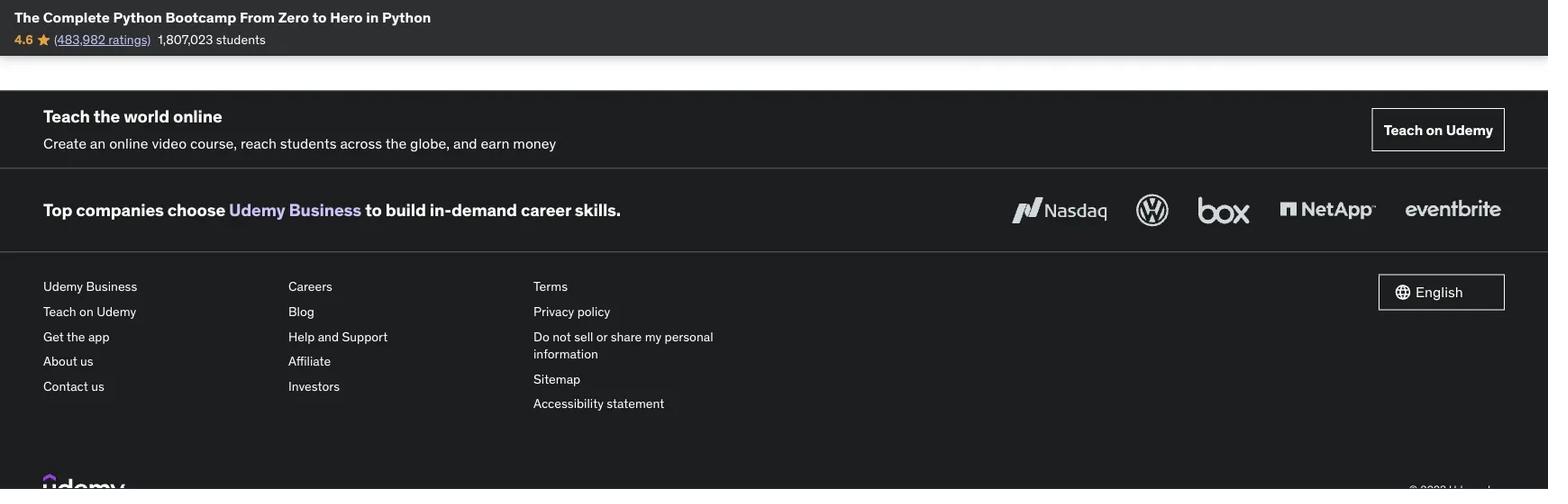 Task type: locate. For each thing, give the bounding box(es) containing it.
1 horizontal spatial on
[[1426, 121, 1443, 139]]

0 vertical spatial teach on udemy link
[[1372, 109, 1505, 152]]

1 vertical spatial teach on udemy link
[[43, 300, 274, 325]]

reach
[[241, 134, 277, 153]]

udemy inside "link"
[[1446, 121, 1493, 139]]

and right the help on the bottom left of page
[[318, 329, 339, 345]]

the
[[94, 105, 120, 127], [385, 134, 407, 153], [67, 329, 85, 345]]

top companies choose udemy business to build in-demand career skills.
[[43, 200, 621, 221]]

business
[[289, 200, 361, 221], [86, 279, 137, 295]]

help and support link
[[288, 325, 519, 350]]

udemy business link down reach
[[229, 200, 361, 221]]

0 horizontal spatial business
[[86, 279, 137, 295]]

udemy up app
[[97, 304, 136, 320]]

support
[[342, 329, 388, 345]]

about us link
[[43, 350, 274, 374]]

get
[[43, 329, 64, 345]]

nasdaq image
[[1007, 191, 1111, 231]]

and inside "teach the world online create an online video course, reach students across the globe, and earn money"
[[453, 134, 477, 153]]

information
[[533, 346, 598, 363]]

to
[[312, 8, 327, 26], [365, 200, 382, 221]]

teach
[[43, 105, 90, 127], [1384, 121, 1423, 139], [43, 304, 76, 320]]

us
[[80, 354, 93, 370], [91, 378, 104, 395]]

careers
[[288, 279, 332, 295]]

1,807,023
[[158, 31, 213, 48]]

teach on udemy link
[[1372, 109, 1505, 152], [43, 300, 274, 325]]

not
[[552, 329, 571, 345]]

1 vertical spatial business
[[86, 279, 137, 295]]

about
[[43, 354, 77, 370]]

teach on udemy
[[1384, 121, 1493, 139]]

choose
[[167, 200, 225, 221]]

on up app
[[79, 304, 94, 320]]

to right zero
[[312, 8, 327, 26]]

1 vertical spatial students
[[280, 134, 337, 153]]

1 horizontal spatial online
[[173, 105, 222, 127]]

money
[[513, 134, 556, 153]]

business down across
[[289, 200, 361, 221]]

1 horizontal spatial and
[[453, 134, 477, 153]]

the complete python bootcamp from zero to hero in python
[[14, 8, 431, 26]]

world
[[124, 105, 169, 127]]

us right the contact
[[91, 378, 104, 395]]

privacy policy link
[[533, 300, 764, 325]]

0 horizontal spatial on
[[79, 304, 94, 320]]

2 vertical spatial the
[[67, 329, 85, 345]]

0 vertical spatial us
[[80, 354, 93, 370]]

globe,
[[410, 134, 450, 153]]

on up the eventbrite image
[[1426, 121, 1443, 139]]

sitemap
[[533, 371, 580, 387]]

0 horizontal spatial online
[[109, 134, 148, 153]]

contact
[[43, 378, 88, 395]]

build
[[385, 200, 426, 221]]

to left the build
[[365, 200, 382, 221]]

udemy business link
[[229, 200, 361, 221], [43, 275, 274, 300]]

on inside udemy business teach on udemy get the app about us contact us
[[79, 304, 94, 320]]

0 horizontal spatial and
[[318, 329, 339, 345]]

business up app
[[86, 279, 137, 295]]

2 horizontal spatial the
[[385, 134, 407, 153]]

1 vertical spatial online
[[109, 134, 148, 153]]

0 horizontal spatial students
[[216, 31, 266, 48]]

online right an at the left top of the page
[[109, 134, 148, 153]]

0 vertical spatial udemy business link
[[229, 200, 361, 221]]

box image
[[1194, 191, 1254, 231]]

online
[[173, 105, 222, 127], [109, 134, 148, 153]]

udemy up the eventbrite image
[[1446, 121, 1493, 139]]

the right get on the left bottom
[[67, 329, 85, 345]]

us right "about"
[[80, 354, 93, 370]]

eventbrite image
[[1401, 191, 1505, 231]]

0 vertical spatial the
[[94, 105, 120, 127]]

teach on udemy link up the eventbrite image
[[1372, 109, 1505, 152]]

teach inside "teach the world online create an online video course, reach students across the globe, and earn money"
[[43, 105, 90, 127]]

teach on udemy link up about us link
[[43, 300, 274, 325]]

0 vertical spatial on
[[1426, 121, 1443, 139]]

careers link
[[288, 275, 519, 300]]

accessibility statement link
[[533, 392, 764, 417]]

zero
[[278, 8, 309, 26]]

0 vertical spatial business
[[289, 200, 361, 221]]

1 vertical spatial the
[[385, 134, 407, 153]]

and left earn
[[453, 134, 477, 153]]

1 vertical spatial and
[[318, 329, 339, 345]]

the left globe, on the top of the page
[[385, 134, 407, 153]]

online up "course,"
[[173, 105, 222, 127]]

1 horizontal spatial students
[[280, 134, 337, 153]]

the
[[14, 8, 40, 26]]

1 python from the left
[[113, 8, 162, 26]]

on
[[1426, 121, 1443, 139], [79, 304, 94, 320]]

skills.
[[575, 200, 621, 221]]

personal
[[665, 329, 713, 345]]

netapp image
[[1276, 191, 1380, 231]]

students down 'from'
[[216, 31, 266, 48]]

0 vertical spatial online
[[173, 105, 222, 127]]

students right reach
[[280, 134, 337, 153]]

the up an at the left top of the page
[[94, 105, 120, 127]]

and
[[453, 134, 477, 153], [318, 329, 339, 345]]

0 horizontal spatial the
[[67, 329, 85, 345]]

1 horizontal spatial business
[[289, 200, 361, 221]]

1 vertical spatial on
[[79, 304, 94, 320]]

investors
[[288, 378, 340, 395]]

udemy business link up get the app link
[[43, 275, 274, 300]]

teach inside "link"
[[1384, 121, 1423, 139]]

0 vertical spatial and
[[453, 134, 477, 153]]

sell
[[574, 329, 593, 345]]

0 horizontal spatial to
[[312, 8, 327, 26]]

small image
[[1394, 284, 1412, 302]]

udemy
[[1446, 121, 1493, 139], [229, 200, 285, 221], [43, 279, 83, 295], [97, 304, 136, 320]]

1 vertical spatial to
[[365, 200, 382, 221]]

1 horizontal spatial python
[[382, 8, 431, 26]]

teach inside udemy business teach on udemy get the app about us contact us
[[43, 304, 76, 320]]

4.6
[[14, 31, 33, 48]]

1 horizontal spatial the
[[94, 105, 120, 127]]

python right in
[[382, 8, 431, 26]]

1 horizontal spatial to
[[365, 200, 382, 221]]

in
[[366, 8, 379, 26]]

1,807,023 students
[[158, 31, 266, 48]]

sitemap link
[[533, 367, 764, 392]]

python up ratings)
[[113, 8, 162, 26]]

terms link
[[533, 275, 764, 300]]

0 horizontal spatial python
[[113, 8, 162, 26]]

students
[[216, 31, 266, 48], [280, 134, 337, 153]]

python
[[113, 8, 162, 26], [382, 8, 431, 26]]



Task type: describe. For each thing, give the bounding box(es) containing it.
blog
[[288, 304, 314, 320]]

english button
[[1379, 275, 1505, 311]]

my
[[645, 329, 662, 345]]

on inside "link"
[[1426, 121, 1443, 139]]

careers blog help and support affiliate investors
[[288, 279, 388, 395]]

help
[[288, 329, 315, 345]]

or
[[596, 329, 608, 345]]

udemy up get on the left bottom
[[43, 279, 83, 295]]

students inside "teach the world online create an online video course, reach students across the globe, and earn money"
[[280, 134, 337, 153]]

terms
[[533, 279, 568, 295]]

video
[[152, 134, 187, 153]]

the inside udemy business teach on udemy get the app about us contact us
[[67, 329, 85, 345]]

udemy business teach on udemy get the app about us contact us
[[43, 279, 137, 395]]

english
[[1416, 283, 1463, 302]]

1 vertical spatial udemy business link
[[43, 275, 274, 300]]

0 vertical spatial students
[[216, 31, 266, 48]]

1 vertical spatial us
[[91, 378, 104, 395]]

contact us link
[[43, 374, 274, 399]]

accessibility
[[533, 396, 604, 412]]

affiliate
[[288, 354, 331, 370]]

statement
[[607, 396, 664, 412]]

across
[[340, 134, 382, 153]]

0 horizontal spatial teach on udemy link
[[43, 300, 274, 325]]

app
[[88, 329, 110, 345]]

from
[[240, 8, 275, 26]]

career
[[521, 200, 571, 221]]

policy
[[577, 304, 610, 320]]

do
[[533, 329, 549, 345]]

1 horizontal spatial teach on udemy link
[[1372, 109, 1505, 152]]

top
[[43, 200, 72, 221]]

2 python from the left
[[382, 8, 431, 26]]

do not sell or share my personal information button
[[533, 325, 764, 367]]

and inside careers blog help and support affiliate investors
[[318, 329, 339, 345]]

earn
[[481, 134, 510, 153]]

volkswagen image
[[1133, 191, 1172, 231]]

in-
[[430, 200, 451, 221]]

teach for the
[[43, 105, 90, 127]]

bootcamp
[[165, 8, 236, 26]]

(483,982
[[54, 31, 105, 48]]

complete
[[43, 8, 110, 26]]

hero
[[330, 8, 363, 26]]

demand
[[451, 200, 517, 221]]

udemy image
[[43, 475, 125, 489]]

udemy right 'choose'
[[229, 200, 285, 221]]

an
[[90, 134, 106, 153]]

companies
[[76, 200, 164, 221]]

terms privacy policy do not sell or share my personal information sitemap accessibility statement
[[533, 279, 713, 412]]

0 vertical spatial to
[[312, 8, 327, 26]]

share
[[611, 329, 642, 345]]

get the app link
[[43, 325, 274, 350]]

blog link
[[288, 300, 519, 325]]

business inside udemy business teach on udemy get the app about us contact us
[[86, 279, 137, 295]]

create
[[43, 134, 87, 153]]

teach the world online create an online video course, reach students across the globe, and earn money
[[43, 105, 556, 153]]

(483,982 ratings)
[[54, 31, 151, 48]]

privacy
[[533, 304, 574, 320]]

course,
[[190, 134, 237, 153]]

affiliate link
[[288, 350, 519, 374]]

ratings)
[[108, 31, 151, 48]]

investors link
[[288, 374, 519, 399]]

teach for on
[[1384, 121, 1423, 139]]



Task type: vqa. For each thing, say whether or not it's contained in the screenshot.
leftmost Teach on Udemy link
yes



